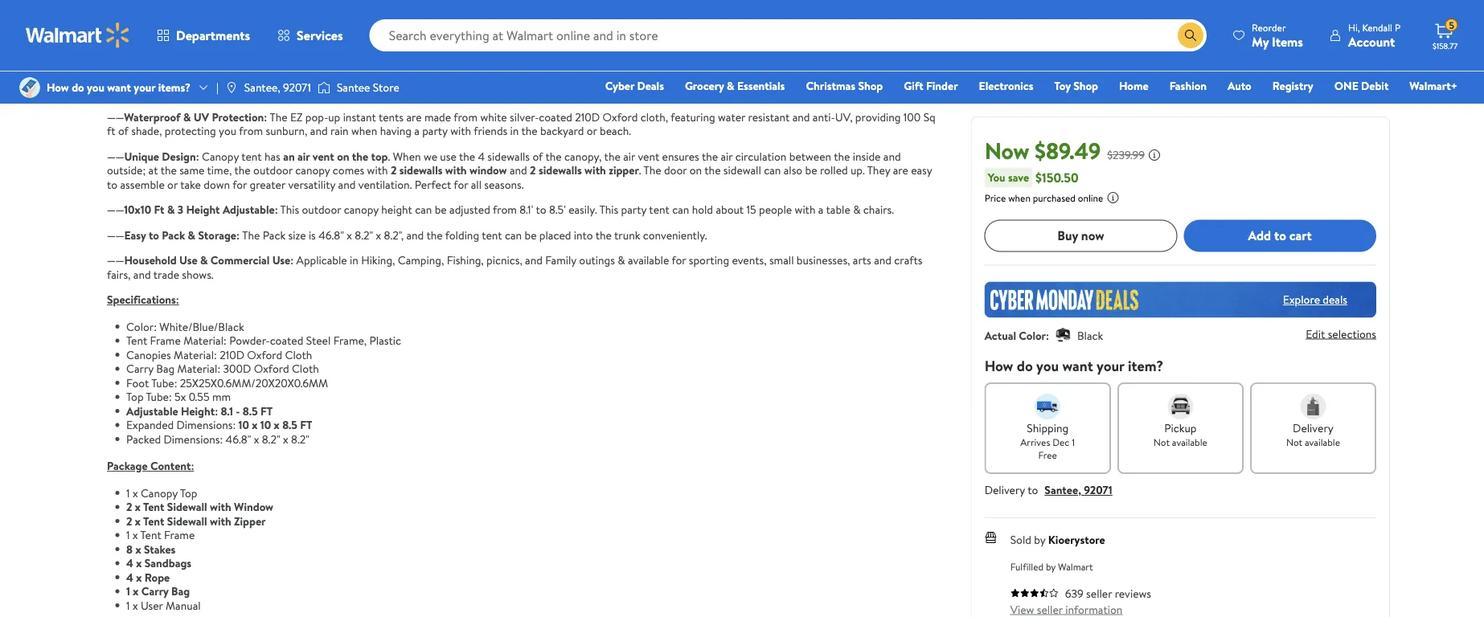 Task type: vqa. For each thing, say whether or not it's contained in the screenshot.
leftmost the 10
yes



Task type: locate. For each thing, give the bounding box(es) containing it.
2 horizontal spatial do
[[1017, 356, 1033, 376]]

do for how do you want your item?
[[1017, 356, 1033, 376]]

0 horizontal spatial .
[[388, 148, 390, 164]]

 image for how do you want your items?
[[19, 77, 40, 98]]

1 this from the left
[[280, 202, 299, 218]]

the left "wind" at left
[[650, 84, 666, 99]]

1 horizontal spatial your
[[1097, 356, 1125, 376]]

1 vertical spatial do
[[72, 80, 84, 95]]

your up ——waterproof
[[134, 80, 155, 95]]

——easy down why
[[107, 70, 146, 85]]

and right versatility
[[338, 177, 356, 192]]

46.8" up applicable on the top
[[319, 227, 344, 243]]

oxford inside the ez pop-up instant tents are made from white silver-coated 210d oxford cloth, featuring water resistant and anti-uv, providing 100 sq ft of shade, protecting you from sunburn, and rain when having a party with friends in the backyard or beach.
[[603, 109, 638, 125]]

210d inside the ez pop-up instant tents are made from white silver-coated 210d oxford cloth, featuring water resistant and anti-uv, providing 100 sq ft of shade, protecting you from sunburn, and rain when having a party with friends in the backyard or beach.
[[575, 109, 600, 125]]

tube: left 5x
[[146, 389, 172, 405]]

outdoor
[[253, 162, 293, 178], [302, 202, 341, 218]]

people
[[292, 70, 325, 85], [759, 202, 792, 218]]

1 vertical spatial a
[[819, 202, 824, 218]]

1 vertical spatial bag
[[171, 584, 190, 600]]

available for pickup
[[1172, 435, 1208, 449]]

pack down 3
[[162, 227, 185, 243]]

and inside . when we use the 4 sidewalls of the canopy, the air vent ensures the air circulation between the inside and outside; at the same time, the outdoor canopy comes with
[[884, 148, 901, 164]]

up inside the 2 people can pop up and take down this portable tent in minutes without any tools. the rust & corrosion-resistant steel tent frame is sturdy, coming with 8 tent stakes, 4 sandbags, and 4 ropes to fasten the party tent making it stable and sturdy in the wind and rain.
[[369, 70, 381, 85]]

0 horizontal spatial outdoor
[[253, 162, 293, 178]]

the down beach.
[[604, 148, 621, 164]]

0 horizontal spatial party
[[422, 123, 448, 139]]

sidewalls inside . when we use the 4 sidewalls of the canopy, the air vent ensures the air circulation between the inside and outside; at the same time, the outdoor canopy comes with
[[488, 148, 530, 164]]

party inside the ez pop-up instant tents are made from white silver-coated 210d oxford cloth, featuring water resistant and anti-uv, providing 100 sq ft of shade, protecting you from sunburn, and rain when having a party with friends in the backyard or beach.
[[422, 123, 448, 139]]

to down ft
[[149, 227, 159, 243]]

0 horizontal spatial 8.5
[[243, 403, 258, 419]]

1 horizontal spatial are
[[893, 162, 909, 178]]

. inside . the door on the sidewall can also be rolled up. they are easy to assemble or take down for greater versatility and ventilation. perfect for all seasons.
[[639, 162, 641, 178]]

1 vertical spatial want
[[1063, 356, 1093, 376]]

1 vertical spatial 210d
[[220, 347, 244, 363]]

canopy down protecting
[[202, 148, 239, 164]]

0 vertical spatial of
[[118, 123, 129, 139]]

1 horizontal spatial air
[[623, 148, 635, 164]]

0 horizontal spatial when
[[351, 123, 377, 139]]

0 horizontal spatial pack
[[162, 227, 185, 243]]

from up ——unique design: canopy tent has an air vent on the top
[[239, 123, 263, 139]]

vent down rain
[[313, 148, 334, 164]]

minutes
[[554, 70, 593, 85]]

from left 8.1'
[[493, 202, 517, 218]]

santee,
[[244, 80, 280, 95], [1045, 482, 1082, 498]]

cloth right powder-
[[285, 347, 312, 363]]

seller for view
[[1037, 602, 1063, 617]]

for right time,
[[233, 177, 247, 192]]

46.8" inside color: white/blue/black tent frame material: powder-coated steel frame, plastic canopies material: 210d oxford cloth carry bag material: 300d oxford cloth foot tube: 25x25x0.6mm/20x20x0.6mm top tube: 5x 0.55 mm adjustable height: 8.1 - 8.5 ft expanded dimensions: 10 x 10 x 8.5 ft packed dimensions: 46.8" x 8.2" x 8.2"
[[226, 431, 251, 447]]

0 vertical spatial is
[[911, 70, 919, 85]]

take inside the 2 people can pop up and take down this portable tent in minutes without any tools. the rust & corrosion-resistant steel tent frame is sturdy, coming with 8 tent stakes, 4 sandbags, and 4 ropes to fasten the party tent making it stable and sturdy in the wind and rain.
[[404, 70, 424, 85]]

coated inside color: white/blue/black tent frame material: powder-coated steel frame, plastic canopies material: 210d oxford cloth carry bag material: 300d oxford cloth foot tube: 25x25x0.6mm/20x20x0.6mm top tube: 5x 0.55 mm adjustable height: 8.1 - 8.5 ft expanded dimensions: 10 x 10 x 8.5 ft packed dimensions: 46.8" x 8.2" x 8.2"
[[270, 333, 303, 349]]

the left top
[[352, 148, 368, 164]]

height
[[186, 202, 220, 218]]

add to cart button
[[1184, 220, 1377, 252]]

can left hold
[[672, 202, 689, 218]]

this
[[280, 202, 299, 218], [600, 202, 619, 218]]

can inside . the door on the sidewall can also be rolled up. they are easy to assemble or take down for greater versatility and ventilation. perfect for all seasons.
[[764, 162, 781, 178]]

take
[[404, 70, 424, 85], [180, 177, 201, 192]]

and right window
[[510, 162, 527, 178]]

specifications:
[[107, 292, 179, 308]]

santee, down free
[[1045, 482, 1082, 498]]

1 horizontal spatial 210d
[[575, 109, 600, 125]]

you for why do you need to choose our pop up canopy tent？
[[146, 44, 164, 60]]

size
[[288, 227, 306, 243]]

z
[[609, 162, 614, 178]]

0 horizontal spatial ft
[[261, 403, 273, 419]]

1 horizontal spatial coated
[[539, 109, 573, 125]]

1 horizontal spatial this
[[600, 202, 619, 218]]

and up instant
[[332, 84, 349, 99]]

1 horizontal spatial be
[[525, 227, 537, 243]]

1 not from the left
[[1154, 435, 1170, 449]]

0 horizontal spatial want
[[107, 80, 131, 95]]

1 ——easy from the top
[[107, 70, 146, 85]]

0 horizontal spatial do
[[72, 80, 84, 95]]

christmas shop
[[806, 78, 883, 94]]

0 vertical spatial a
[[414, 123, 420, 139]]

canopy
[[299, 44, 334, 60], [295, 162, 330, 178], [344, 202, 379, 218]]

by for sold
[[1034, 532, 1046, 547]]

639 seller reviews
[[1065, 586, 1152, 602]]

0 vertical spatial ——easy
[[107, 70, 146, 85]]

wind
[[197, 70, 222, 85]]

0 vertical spatial party
[[456, 84, 481, 99]]

learn more about strikethrough prices image
[[1148, 148, 1161, 161]]

2 not from the left
[[1287, 435, 1303, 449]]

 image
[[19, 77, 40, 98], [225, 81, 238, 94]]

perfect
[[415, 177, 451, 192]]

when right rain
[[351, 123, 377, 139]]

for left all
[[454, 177, 468, 192]]

2 10 from the left
[[260, 417, 271, 433]]

having
[[380, 123, 412, 139]]

2 vertical spatial party
[[621, 202, 647, 218]]

ft down '25x25x0.6mm/20x20x0.6mm'
[[300, 417, 312, 433]]

2 shop from the left
[[1074, 78, 1098, 94]]

a left table in the right top of the page
[[819, 202, 824, 218]]

store
[[373, 80, 399, 95]]

or inside . the door on the sidewall can also be rolled up. they are easy to assemble or take down for greater versatility and ventilation. perfect for all seasons.
[[167, 177, 178, 192]]

1 horizontal spatial delivery
[[1293, 420, 1334, 436]]

——easy for ——easy to pack & storage: the pack size is 46.8" x 8.2" x 8.2", and the folding tent can be placed into the trunk conveniently.
[[107, 227, 146, 243]]

2 horizontal spatial air
[[721, 148, 733, 164]]

are inside . the door on the sidewall can also be rolled up. they are easy to assemble or take down for greater versatility and ventilation. perfect for all seasons.
[[893, 162, 909, 178]]

not inside pickup not available
[[1154, 435, 1170, 449]]

for down "conveniently."
[[672, 253, 686, 268]]

coated down the it
[[539, 109, 573, 125]]

0 horizontal spatial shop
[[858, 78, 883, 94]]

or
[[587, 123, 597, 139], [167, 177, 178, 192]]

not for pickup
[[1154, 435, 1170, 449]]

from right "made"
[[454, 109, 478, 125]]

.
[[388, 148, 390, 164], [639, 162, 641, 178]]

0 horizontal spatial sidewalls
[[399, 162, 443, 178]]

1 vent from the left
[[313, 148, 334, 164]]

departments
[[176, 27, 250, 44]]

0 vertical spatial want
[[107, 80, 131, 95]]

available inside delivery not available
[[1305, 435, 1341, 449]]

not down intent image for delivery
[[1287, 435, 1303, 449]]

cyber deals
[[605, 78, 664, 94]]

party up white on the left top of page
[[456, 84, 481, 99]]

0 horizontal spatial pop
[[263, 44, 281, 60]]

delivery to santee, 92071
[[985, 482, 1113, 498]]

 image right |
[[225, 81, 238, 94]]

rain
[[330, 123, 349, 139]]

price when purchased online
[[985, 191, 1104, 204]]

the inside . the door on the sidewall can also be rolled up. they are easy to assemble or take down for greater versatility and ventilation. perfect for all seasons.
[[644, 162, 662, 178]]

the inside . the door on the sidewall can also be rolled up. they are easy to assemble or take down for greater versatility and ventilation. perfect for all seasons.
[[705, 162, 721, 178]]

0 horizontal spatial are
[[406, 109, 422, 125]]

one debit
[[1335, 78, 1389, 94]]

1 air from the left
[[298, 148, 310, 164]]

is right size
[[309, 227, 316, 243]]

delivery not available
[[1287, 420, 1341, 449]]

pop-
[[149, 70, 172, 85]]

by right sold
[[1034, 532, 1046, 547]]

& inside applicable in hiking, camping, fishing, picnics, and family outings & available for sporting events, small businesses, arts and crafts fairs, and trade shows.
[[618, 253, 625, 268]]

protecting
[[165, 123, 216, 139]]

made
[[425, 109, 451, 125]]

1 vertical spatial top
[[180, 485, 197, 501]]

0 horizontal spatial not
[[1154, 435, 1170, 449]]

carry down color:
[[126, 361, 154, 377]]

top inside 1 x canopy top 2 x tent sidewall with window 2 x tent sidewall with zipper 1 x tent frame 8 x stakes 4 x sandbags 4 x rope 1 x carry bag 1 x user manual
[[180, 485, 197, 501]]

1 vertical spatial of
[[533, 148, 543, 164]]

the left folding
[[427, 227, 443, 243]]

92071
[[283, 80, 311, 95], [1084, 482, 1113, 498]]

1 shop from the left
[[858, 78, 883, 94]]

auto link
[[1221, 77, 1259, 94]]

1 horizontal spatial party
[[456, 84, 481, 99]]

0 vertical spatial your
[[134, 80, 155, 95]]

1 vertical spatial down
[[204, 177, 230, 192]]

to left cart
[[1275, 227, 1287, 245]]

to inside . the door on the sidewall can also be rolled up. they are easy to assemble or take down for greater versatility and ventilation. perfect for all seasons.
[[107, 177, 118, 192]]

home link
[[1112, 77, 1156, 94]]

——unique
[[107, 148, 159, 164]]

purchased
[[1033, 191, 1076, 204]]

now $89.49
[[985, 135, 1101, 166]]

1 horizontal spatial on
[[690, 162, 702, 178]]

——easy to pack & storage: the pack size is 46.8" x 8.2" x 8.2", and the folding tent can be placed into the trunk conveniently.
[[107, 227, 707, 243]]

party up we
[[422, 123, 448, 139]]

deals
[[1323, 292, 1348, 308]]

10 right 8.1
[[239, 417, 249, 433]]

210d down stable
[[575, 109, 600, 125]]

8
[[205, 84, 211, 99]]

0 vertical spatial frame
[[150, 333, 181, 349]]

zipper
[[234, 513, 266, 529]]

white
[[480, 109, 507, 125]]

to right need on the top left of page
[[193, 44, 204, 60]]

resistant inside the ez pop-up instant tents are made from white silver-coated 210d oxford cloth, featuring water resistant and anti-uv, providing 100 sq ft of shade, protecting you from sunburn, and rain when having a party with friends in the backyard or beach.
[[748, 109, 790, 125]]

2 horizontal spatial for
[[672, 253, 686, 268]]

2 pack from the left
[[263, 227, 286, 243]]

2 horizontal spatial 8.2"
[[355, 227, 373, 243]]

party
[[456, 84, 481, 99], [422, 123, 448, 139], [621, 202, 647, 218]]

time,
[[207, 162, 232, 178]]

be left 'placed'
[[525, 227, 537, 243]]

0 vertical spatial 210d
[[575, 109, 600, 125]]

in inside applicable in hiking, camping, fishing, picnics, and family outings & available for sporting events, small businesses, arts and crafts fairs, and trade shows.
[[350, 253, 359, 268]]

air right z
[[623, 148, 635, 164]]

this right easily.
[[600, 202, 619, 218]]

corrosion-
[[736, 70, 787, 85]]

do left sturdy,
[[72, 80, 84, 95]]

fishing,
[[447, 253, 484, 268]]

vent inside . when we use the 4 sidewalls of the canopy, the air vent ensures the air circulation between the inside and outside; at the same time, the outdoor canopy comes with
[[638, 148, 660, 164]]

0 vertical spatial take
[[404, 70, 424, 85]]

your for item?
[[1097, 356, 1125, 376]]

greater
[[250, 177, 286, 192]]

shop right steel
[[858, 78, 883, 94]]

available inside applicable in hiking, camping, fishing, picnics, and family outings & available for sporting events, small businesses, arts and crafts fairs, and trade shows.
[[628, 253, 669, 268]]

0 horizontal spatial delivery
[[985, 482, 1025, 498]]

cart
[[1290, 227, 1312, 245]]

this up size
[[280, 202, 299, 218]]

you left need on the top left of page
[[146, 44, 164, 60]]

use
[[440, 148, 457, 164]]

1 horizontal spatial 92071
[[1084, 482, 1113, 498]]

hiking,
[[361, 253, 395, 268]]

1 horizontal spatial available
[[1172, 435, 1208, 449]]

a inside the ez pop-up instant tents are made from white silver-coated 210d oxford cloth, featuring water resistant and anti-uv, providing 100 sq ft of shade, protecting you from sunburn, and rain when having a party with friends in the backyard or beach.
[[414, 123, 420, 139]]

210d inside color: white/blue/black tent frame material: powder-coated steel frame, plastic canopies material: 210d oxford cloth carry bag material: 300d oxford cloth foot tube: 25x25x0.6mm/20x20x0.6mm top tube: 5x 0.55 mm adjustable height: 8.1 - 8.5 ft expanded dimensions: 10 x 10 x 8.5 ft packed dimensions: 46.8" x 8.2" x 8.2"
[[220, 347, 244, 363]]

to left santee, 92071 button on the bottom of the page
[[1028, 482, 1038, 498]]

0 horizontal spatial 92071
[[283, 80, 311, 95]]

seller down '3.6228 stars out of 5, based on 639 seller reviews' element
[[1037, 602, 1063, 617]]

 image for santee, 92071
[[225, 81, 238, 94]]

want down why
[[107, 80, 131, 95]]

toy
[[1055, 78, 1071, 94]]

to left assemble at the top
[[107, 177, 118, 192]]

canopy for tent
[[202, 148, 239, 164]]

actual
[[985, 328, 1016, 343]]

——easy pop-up & wind resistance:
[[107, 70, 281, 85]]

or right "at"
[[167, 177, 178, 192]]

and right fairs,
[[133, 267, 151, 282]]

——waterproof
[[107, 109, 181, 125]]

up.
[[851, 162, 865, 178]]

sturdy
[[606, 84, 636, 99]]

tent
[[520, 70, 540, 85], [857, 70, 877, 85], [214, 84, 234, 99], [484, 84, 504, 99], [241, 148, 262, 164], [649, 202, 670, 218], [482, 227, 502, 243]]

featuring
[[671, 109, 715, 125]]

1 horizontal spatial vent
[[638, 148, 660, 164]]

want
[[107, 80, 131, 95], [1063, 356, 1093, 376]]

frame inside 1 x canopy top 2 x tent sidewall with window 2 x tent sidewall with zipper 1 x tent frame 8 x stakes 4 x sandbags 4 x rope 1 x carry bag 1 x user manual
[[164, 528, 195, 543]]

coated left steel
[[270, 333, 303, 349]]

not down intent image for pickup
[[1154, 435, 1170, 449]]

the inside the ez pop-up instant tents are made from white silver-coated 210d oxford cloth, featuring water resistant and anti-uv, providing 100 sq ft of shade, protecting you from sunburn, and rain when having a party with friends in the backyard or beach.
[[522, 123, 538, 139]]

0 horizontal spatial 10
[[239, 417, 249, 433]]

0 horizontal spatial 210d
[[220, 347, 244, 363]]

 image
[[318, 80, 330, 96]]

toy shop
[[1055, 78, 1098, 94]]

legal information image
[[1107, 191, 1120, 204]]

to right ropes
[[391, 84, 402, 99]]

registry
[[1273, 78, 1314, 94]]

instant
[[343, 109, 376, 125]]

2 this from the left
[[600, 202, 619, 218]]

the left up.
[[834, 148, 850, 164]]

on down rain
[[337, 148, 349, 164]]

available inside pickup not available
[[1172, 435, 1208, 449]]

0 horizontal spatial on
[[337, 148, 349, 164]]

or left beach.
[[587, 123, 597, 139]]

canopy inside 1 x canopy top 2 x tent sidewall with window 2 x tent sidewall with zipper 1 x tent frame 8 x stakes 4 x sandbags 4 x rope 1 x carry bag 1 x user manual
[[141, 485, 178, 501]]

want for item?
[[1063, 356, 1093, 376]]

canopy left the tent？ in the top of the page
[[299, 44, 334, 60]]

2 sidewall from the top
[[167, 513, 207, 529]]

fashion
[[1170, 78, 1207, 94]]

fairs,
[[107, 267, 131, 282]]

1 horizontal spatial shop
[[1074, 78, 1098, 94]]

0 horizontal spatial 8.2"
[[262, 431, 280, 447]]

people inside the 2 people can pop up and take down this portable tent in minutes without any tools. the rust & corrosion-resistant steel tent frame is sturdy, coming with 8 tent stakes, 4 sandbags, and 4 ropes to fasten the party tent making it stable and sturdy in the wind and rain.
[[292, 70, 325, 85]]

delivery for not
[[1293, 420, 1334, 436]]

0 vertical spatial when
[[351, 123, 377, 139]]

1 vertical spatial frame
[[164, 528, 195, 543]]

1 vertical spatial 92071
[[1084, 482, 1113, 498]]

1 vertical spatial 46.8"
[[226, 431, 251, 447]]

services button
[[264, 16, 357, 55]]

down inside . the door on the sidewall can also be rolled up. they are easy to assemble or take down for greater versatility and ventilation. perfect for all seasons.
[[204, 177, 230, 192]]

2 vent from the left
[[638, 148, 660, 164]]

1 horizontal spatial pack
[[263, 227, 286, 243]]

are inside the ez pop-up instant tents are made from white silver-coated 210d oxford cloth, featuring water resistant and anti-uv, providing 100 sq ft of shade, protecting you from sunburn, and rain when having a party with friends in the backyard or beach.
[[406, 109, 422, 125]]

0 vertical spatial be
[[805, 162, 817, 178]]

1 vertical spatial by
[[1046, 560, 1056, 574]]

——easy for ——easy pop-up & wind resistance:
[[107, 70, 146, 85]]

into
[[574, 227, 593, 243]]

0 horizontal spatial available
[[628, 253, 669, 268]]

0 horizontal spatial canopy
[[141, 485, 178, 501]]

2 inside 1 x canopy top 2 x tent sidewall with window 2 x tent sidewall with zipper 1 x tent frame 8 x stakes 4 x sandbags 4 x rope 1 x carry bag 1 x user manual
[[126, 513, 132, 529]]

kioerystore
[[1049, 532, 1106, 547]]

is right frame
[[911, 70, 919, 85]]

1 horizontal spatial sidewalls
[[488, 148, 530, 164]]

how down actual
[[985, 356, 1014, 376]]

ez
[[290, 109, 303, 125]]

with inside . when we use the 4 sidewalls of the canopy, the air vent ensures the air circulation between the inside and outside; at the same time, the outdoor canopy comes with
[[367, 162, 388, 178]]

available
[[628, 253, 669, 268], [1172, 435, 1208, 449], [1305, 435, 1341, 449]]

ensures
[[662, 148, 699, 164]]

2 horizontal spatial available
[[1305, 435, 1341, 449]]

0 vertical spatial canopy
[[202, 148, 239, 164]]

how down walmart image
[[47, 80, 69, 95]]

0 horizontal spatial air
[[298, 148, 310, 164]]

do right why
[[131, 44, 144, 60]]

. inside . when we use the 4 sidewalls of the canopy, the air vent ensures the air circulation between the inside and outside; at the same time, the outdoor canopy comes with
[[388, 148, 390, 164]]

sidewall down the content: at the bottom left of the page
[[167, 499, 207, 515]]

design:
[[162, 148, 199, 164]]

the left the rust
[[684, 70, 701, 85]]

carry down sandbags
[[141, 584, 169, 600]]

of inside . when we use the 4 sidewalls of the canopy, the air vent ensures the air circulation between the inside and outside; at the same time, the outdoor canopy comes with
[[533, 148, 543, 164]]

1 horizontal spatial 10
[[260, 417, 271, 433]]

santee store
[[337, 80, 399, 95]]

walmart+ link
[[1403, 77, 1465, 94]]

2 ——easy from the top
[[107, 227, 146, 243]]

cloth,
[[641, 109, 668, 125]]

uv,
[[835, 109, 853, 125]]

0 vertical spatial canopy
[[299, 44, 334, 60]]

1 horizontal spatial .
[[639, 162, 641, 178]]

0 horizontal spatial take
[[180, 177, 201, 192]]

down inside the 2 people can pop up and take down this portable tent in minutes without any tools. the rust & corrosion-resistant steel tent frame is sturdy, coming with 8 tent stakes, 4 sandbags, and 4 ropes to fasten the party tent making it stable and sturdy in the wind and rain.
[[427, 70, 453, 85]]

arts
[[853, 253, 872, 268]]

0 vertical spatial do
[[131, 44, 144, 60]]

1 vertical spatial canopy
[[295, 162, 330, 178]]

1
[[1072, 435, 1075, 449], [126, 485, 130, 501], [126, 528, 130, 543], [126, 584, 130, 600], [126, 598, 130, 614]]

adjustable:
[[223, 202, 278, 218]]

oxford for cloth
[[247, 347, 282, 363]]

0 horizontal spatial people
[[292, 70, 325, 85]]

assemble
[[120, 177, 165, 192]]

you for how do you want your items?
[[87, 80, 104, 95]]

resistant down "essentials"
[[748, 109, 790, 125]]

our
[[244, 44, 260, 60]]

1 horizontal spatial santee,
[[1045, 482, 1082, 498]]

1 vertical spatial take
[[180, 177, 201, 192]]

pop down the tent？ in the top of the page
[[348, 70, 366, 85]]

2 x
[[126, 499, 141, 515]]

canopy down package content: at bottom left
[[141, 485, 178, 501]]

on right 'door'
[[690, 162, 702, 178]]

available down intent image for delivery
[[1305, 435, 1341, 449]]

frame up sandbags
[[164, 528, 195, 543]]

people up pop-
[[292, 70, 325, 85]]

you for how do you want your item?
[[1037, 356, 1059, 376]]

1 horizontal spatial is
[[911, 70, 919, 85]]

the left this
[[437, 84, 453, 99]]

you down :
[[1037, 356, 1059, 376]]

0 vertical spatial down
[[427, 70, 453, 85]]

0 vertical spatial carry
[[126, 361, 154, 377]]

0 horizontal spatial be
[[435, 202, 447, 218]]

1 horizontal spatial how
[[985, 356, 1014, 376]]

0 vertical spatial delivery
[[1293, 420, 1334, 436]]

it
[[544, 84, 551, 99]]

ft
[[154, 202, 165, 218]]

not inside delivery not available
[[1287, 435, 1303, 449]]

delivery inside delivery not available
[[1293, 420, 1334, 436]]

ft right -
[[261, 403, 273, 419]]

when
[[393, 148, 421, 164]]

available down intent image for pickup
[[1172, 435, 1208, 449]]

canopy for top
[[141, 485, 178, 501]]

view seller information link
[[1011, 602, 1123, 617]]

resistant left steel
[[787, 70, 828, 85]]

tent inside color: white/blue/black tent frame material: powder-coated steel frame, plastic canopies material: 210d oxford cloth carry bag material: 300d oxford cloth foot tube: 25x25x0.6mm/20x20x0.6mm top tube: 5x 0.55 mm adjustable height: 8.1 - 8.5 ft expanded dimensions: 10 x 10 x 8.5 ft packed dimensions: 46.8" x 8.2" x 8.2"
[[126, 333, 147, 349]]

the left ez
[[270, 109, 288, 125]]

1 horizontal spatial top
[[180, 485, 197, 501]]

0 horizontal spatial seller
[[1037, 602, 1063, 617]]

you inside the ez pop-up instant tents are made from white silver-coated 210d oxford cloth, featuring water resistant and anti-uv, providing 100 sq ft of shade, protecting you from sunburn, and rain when having a party with friends in the backyard or beach.
[[219, 123, 237, 139]]

delivery down intent image for delivery
[[1293, 420, 1334, 436]]

coated inside the ez pop-up instant tents are made from white silver-coated 210d oxford cloth, featuring water resistant and anti-uv, providing 100 sq ft of shade, protecting you from sunburn, and rain when having a party with friends in the backyard or beach.
[[539, 109, 573, 125]]

frame down specifications: at the top of the page
[[150, 333, 181, 349]]

100
[[904, 109, 921, 125]]

1 vertical spatial delivery
[[985, 482, 1025, 498]]

. right z
[[639, 162, 641, 178]]

to inside the 2 people can pop up and take down this portable tent in minutes without any tools. the rust & corrosion-resistant steel tent frame is sturdy, coming with 8 tent stakes, 4 sandbags, and 4 ropes to fasten the party tent making it stable and sturdy in the wind and rain.
[[391, 84, 402, 99]]

1 horizontal spatial a
[[819, 202, 824, 218]]

cloth
[[285, 347, 312, 363], [292, 361, 319, 377]]

0 vertical spatial 46.8"
[[319, 227, 344, 243]]

resistance:
[[225, 70, 281, 85]]

can inside the 2 people can pop up and take down this portable tent in minutes without any tools. the rust & corrosion-resistant steel tent frame is sturdy, coming with 8 tent stakes, 4 sandbags, and 4 ropes to fasten the party tent making it stable and sturdy in the wind and rain.
[[328, 70, 345, 85]]

0 vertical spatial by
[[1034, 532, 1046, 547]]



Task type: describe. For each thing, give the bounding box(es) containing it.
party inside the 2 people can pop up and take down this portable tent in minutes without any tools. the rust & corrosion-resistant steel tent frame is sturdy, coming with 8 tent stakes, 4 sandbags, and 4 ropes to fasten the party tent making it stable and sturdy in the wind and rain.
[[456, 84, 481, 99]]

seller for 639
[[1087, 586, 1112, 602]]

and right 8.2",
[[406, 227, 424, 243]]

pickup
[[1165, 420, 1197, 436]]

1 horizontal spatial 46.8"
[[319, 227, 344, 243]]

and inside . the door on the sidewall can also be rolled up. they are easy to assemble or take down for greater versatility and ventilation. perfect for all seasons.
[[338, 177, 356, 192]]

can up the picnics,
[[505, 227, 522, 243]]

save
[[1008, 169, 1029, 185]]

want for items?
[[107, 80, 131, 95]]

in right the 'sturdy'
[[639, 84, 648, 99]]

the down adjustable:
[[242, 227, 260, 243]]

for inside applicable in hiking, camping, fishing, picnics, and family outings & available for sporting events, small businesses, arts and crafts fairs, and trade shows.
[[672, 253, 686, 268]]

carry inside 1 x canopy top 2 x tent sidewall with window 2 x tent sidewall with zipper 1 x tent frame 8 x stakes 4 x sandbags 4 x rope 1 x carry bag 1 x user manual
[[141, 584, 169, 600]]

tent up white on the left top of page
[[484, 84, 504, 99]]

available for delivery
[[1305, 435, 1341, 449]]

why do you need to choose our pop up canopy tent？
[[107, 44, 369, 60]]

shop for christmas shop
[[858, 78, 883, 94]]

and right stable
[[586, 84, 603, 99]]

the right "at"
[[161, 162, 177, 178]]

is inside the 2 people can pop up and take down this portable tent in minutes without any tools. the rust & corrosion-resistant steel tent frame is sturdy, coming with 8 tent stakes, 4 sandbags, and 4 ropes to fasten the party tent making it stable and sturdy in the wind and rain.
[[911, 70, 919, 85]]

. when we use the 4 sidewalls of the canopy, the air vent ensures the air circulation between the inside and outside; at the same time, the outdoor canopy comes with
[[107, 148, 901, 178]]

0 vertical spatial santee,
[[244, 80, 280, 95]]

the right into
[[596, 227, 612, 243]]

2 vertical spatial be
[[525, 227, 537, 243]]

kendall
[[1363, 21, 1393, 34]]

use:
[[272, 253, 294, 268]]

you
[[988, 169, 1006, 185]]

1 sidewall from the top
[[167, 499, 207, 515]]

top
[[371, 148, 388, 164]]

1 horizontal spatial for
[[454, 177, 468, 192]]

walmart
[[1058, 560, 1093, 574]]

frame,
[[333, 333, 367, 349]]

tent right 8
[[214, 84, 234, 99]]

1 vertical spatial is
[[309, 227, 316, 243]]

and left rain.
[[695, 84, 712, 99]]

1 10 from the left
[[239, 417, 249, 433]]

plastic
[[370, 333, 401, 349]]

resistant inside the 2 people can pop up and take down this portable tent in minutes without any tools. the rust & corrosion-resistant steel tent frame is sturdy, coming with 8 tent stakes, 4 sandbags, and 4 ropes to fasten the party tent making it stable and sturdy in the wind and rain.
[[787, 70, 828, 85]]

sidewalls for window
[[539, 162, 582, 178]]

cyber monday deals image
[[985, 282, 1377, 318]]

dimensions: down height:
[[164, 431, 223, 447]]

now
[[985, 135, 1030, 166]]

3.6228 stars out of 5, based on 639 seller reviews element
[[1011, 588, 1059, 598]]

item?
[[1128, 356, 1164, 376]]

the right use
[[459, 148, 475, 164]]

not for delivery
[[1287, 435, 1303, 449]]

——household use & commercial use:
[[107, 253, 294, 268]]

intent image for delivery image
[[1301, 394, 1326, 420]]

on inside . the door on the sidewall can also be rolled up. they are easy to assemble or take down for greater versatility and ventilation. perfect for all seasons.
[[690, 162, 702, 178]]

material: up "300d"
[[183, 333, 227, 349]]

price
[[985, 191, 1006, 204]]

of inside the ez pop-up instant tents are made from white silver-coated 210d oxford cloth, featuring water resistant and anti-uv, providing 100 sq ft of shade, protecting you from sunburn, and rain when having a party with friends in the backyard or beach.
[[118, 123, 129, 139]]

do for why do you need to choose our pop up canopy tent？
[[131, 44, 144, 60]]

25x25x0.6mm/20x20x0.6mm
[[180, 375, 328, 391]]

material: down white/blue/black at the left bottom of page
[[174, 347, 217, 363]]

shade,
[[131, 123, 162, 139]]

2 horizontal spatial party
[[621, 202, 647, 218]]

and left fasten
[[384, 70, 401, 85]]

2 inside the 2 people can pop up and take down this portable tent in minutes without any tools. the rust & corrosion-resistant steel tent frame is sturdy, coming with 8 tent stakes, 4 sandbags, and 4 ropes to fasten the party tent making it stable and sturdy in the wind and rain.
[[283, 70, 289, 85]]

and right arts
[[874, 253, 892, 268]]

1 pack from the left
[[162, 227, 185, 243]]

2 right seasons.
[[530, 162, 536, 178]]

ventilation.
[[358, 177, 412, 192]]

——waterproof & uv protection:
[[107, 109, 267, 125]]

intent image for pickup image
[[1168, 394, 1194, 420]]

or inside the ez pop-up instant tents are made from white silver-coated 210d oxford cloth, featuring water resistant and anti-uv, providing 100 sq ft of shade, protecting you from sunburn, and rain when having a party with friends in the backyard or beach.
[[587, 123, 597, 139]]

8.1'
[[520, 202, 533, 218]]

8.2",
[[384, 227, 404, 243]]

stakes
[[144, 542, 176, 557]]

account
[[1349, 33, 1395, 50]]

0 horizontal spatial from
[[239, 123, 263, 139]]

0 vertical spatial pop
[[263, 44, 281, 60]]

color:
[[126, 319, 157, 335]]

sidewall
[[724, 162, 761, 178]]

tent up "conveniently."
[[649, 202, 670, 218]]

1 horizontal spatial 8.2"
[[291, 431, 310, 447]]

applicable in hiking, camping, fishing, picnics, and family outings & available for sporting events, small businesses, arts and crafts fairs, and trade shows.
[[107, 253, 923, 282]]

in left stable
[[543, 70, 552, 85]]

home
[[1119, 78, 1149, 94]]

$89.49
[[1035, 135, 1101, 166]]

2 horizontal spatial from
[[493, 202, 517, 218]]

1 vertical spatial when
[[1009, 191, 1031, 204]]

sturdy,
[[107, 84, 140, 99]]

intent image for shipping image
[[1035, 394, 1061, 420]]

debit
[[1362, 78, 1389, 94]]

. for when
[[388, 148, 390, 164]]

package content:
[[107, 458, 194, 474]]

4 inside . when we use the 4 sidewalls of the canopy, the air vent ensures the air circulation between the inside and outside; at the same time, the outdoor canopy comes with
[[478, 148, 485, 164]]

1 horizontal spatial ft
[[300, 417, 312, 433]]

walmart image
[[26, 23, 130, 48]]

3 air from the left
[[721, 148, 733, 164]]

the right time,
[[234, 162, 251, 178]]

and left anti-
[[793, 109, 810, 125]]

sunburn,
[[266, 123, 308, 139]]

foot
[[126, 375, 149, 391]]

manual
[[166, 598, 201, 614]]

edit selections
[[1306, 326, 1377, 342]]

stakes, 4
[[237, 84, 279, 99]]

by for fulfilled
[[1046, 560, 1056, 574]]

selections
[[1328, 326, 1377, 342]]

you save $150.50
[[988, 169, 1079, 186]]

when inside the ez pop-up instant tents are made from white silver-coated 210d oxford cloth, featuring water resistant and anti-uv, providing 100 sq ft of shade, protecting you from sunburn, and rain when having a party with friends in the backyard or beach.
[[351, 123, 377, 139]]

tent down ——10x10 ft & 3 height adjustable: this outdoor canopy height can be adjusted from 8.1' to 8.5' easily. this party tent can hold about 15 people with a table & chairs.
[[482, 227, 502, 243]]

black
[[1078, 328, 1104, 343]]

0 vertical spatial 92071
[[283, 80, 311, 95]]

0 horizontal spatial for
[[233, 177, 247, 192]]

why
[[107, 44, 128, 60]]

how for how do you want your item?
[[985, 356, 1014, 376]]

in inside the ez pop-up instant tents are made from white silver-coated 210d oxford cloth, featuring water resistant and anti-uv, providing 100 sq ft of shade, protecting you from sunburn, and rain when having a party with friends in the backyard or beach.
[[510, 123, 519, 139]]

1 vertical spatial be
[[435, 202, 447, 218]]

reorder
[[1252, 21, 1286, 34]]

one debit link
[[1327, 77, 1396, 94]]

Walmart Site-Wide search field
[[370, 19, 1207, 51]]

8.5'
[[549, 202, 566, 218]]

your for items?
[[134, 80, 155, 95]]

making
[[507, 84, 542, 99]]

up inside the ez pop-up instant tents are made from white silver-coated 210d oxford cloth, featuring water resistant and anti-uv, providing 100 sq ft of shade, protecting you from sunburn, and rain when having a party with friends in the backyard or beach.
[[328, 109, 340, 125]]

& inside the 2 people can pop up and take down this portable tent in minutes without any tools. the rust & corrosion-resistant steel tent frame is sturdy, coming with 8 tent stakes, 4 sandbags, and 4 ropes to fasten the party tent making it stable and sturdy in the wind and rain.
[[726, 70, 733, 85]]

arrives
[[1021, 435, 1050, 449]]

one
[[1335, 78, 1359, 94]]

1 vertical spatial santee,
[[1045, 482, 1082, 498]]

delivery for to
[[985, 482, 1025, 498]]

2 right top
[[391, 162, 397, 178]]

camping,
[[398, 253, 444, 268]]

take inside . the door on the sidewall can also be rolled up. they are easy to assemble or take down for greater versatility and ventilation. perfect for all seasons.
[[180, 177, 201, 192]]

tent right steel
[[857, 70, 877, 85]]

white/blue/black
[[159, 319, 244, 335]]

about
[[716, 202, 744, 218]]

canopy inside . when we use the 4 sidewalls of the canopy, the air vent ensures the air circulation between the inside and outside; at the same time, the outdoor canopy comes with
[[295, 162, 330, 178]]

4 inside the 2 people can pop up and take down this portable tent in minutes without any tools. the rust & corrosion-resistant steel tent frame is sturdy, coming with 8 tent stakes, 4 sandbags, and 4 ropes to fasten the party tent making it stable and sturdy in the wind and rain.
[[352, 84, 359, 99]]

the inside the 2 people can pop up and take down this portable tent in minutes without any tools. the rust & corrosion-resistant steel tent frame is sturdy, coming with 8 tent stakes, 4 sandbags, and 4 ropes to fasten the party tent making it stable and sturdy in the wind and rain.
[[684, 70, 701, 85]]

my
[[1252, 33, 1269, 50]]

to right 8.1'
[[536, 202, 546, 218]]

. the door on the sidewall can also be rolled up. they are easy to assemble or take down for greater versatility and ventilation. perfect for all seasons.
[[107, 162, 932, 192]]

1 horizontal spatial from
[[454, 109, 478, 125]]

cloth down steel
[[292, 361, 319, 377]]

height
[[381, 202, 412, 218]]

window
[[234, 499, 274, 515]]

rope
[[145, 570, 170, 585]]

and left rain
[[310, 123, 328, 139]]

friends
[[474, 123, 508, 139]]

add to cart
[[1249, 227, 1312, 245]]

material: up 0.55
[[177, 361, 221, 377]]

to inside button
[[1275, 227, 1287, 245]]

height:
[[181, 403, 218, 419]]

2 air from the left
[[623, 148, 635, 164]]

2 vertical spatial canopy
[[344, 202, 379, 218]]

sporting
[[689, 253, 729, 268]]

bag inside color: white/blue/black tent frame material: powder-coated steel frame, plastic canopies material: 210d oxford cloth carry bag material: 300d oxford cloth foot tube: 25x25x0.6mm/20x20x0.6mm top tube: 5x 0.55 mm adjustable height: 8.1 - 8.5 ft expanded dimensions: 10 x 10 x 8.5 ft packed dimensions: 46.8" x 8.2" x 8.2"
[[156, 361, 175, 377]]

with inside the ez pop-up instant tents are made from white silver-coated 210d oxford cloth, featuring water resistant and anti-uv, providing 100 sq ft of shade, protecting you from sunburn, and rain when having a party with friends in the backyard or beach.
[[450, 123, 471, 139]]

1 horizontal spatial people
[[759, 202, 792, 218]]

Search search field
[[370, 19, 1207, 51]]

all
[[471, 177, 482, 192]]

the down the backyard
[[546, 148, 562, 164]]

any
[[636, 70, 652, 85]]

and left family
[[525, 253, 543, 268]]

oxford right "300d"
[[254, 361, 289, 377]]

frame inside color: white/blue/black tent frame material: powder-coated steel frame, plastic canopies material: 210d oxford cloth carry bag material: 300d oxford cloth foot tube: 25x25x0.6mm/20x20x0.6mm top tube: 5x 0.55 mm adjustable height: 8.1 - 8.5 ft expanded dimensions: 10 x 10 x 8.5 ft packed dimensions: 46.8" x 8.2" x 8.2"
[[150, 333, 181, 349]]

seasons.
[[484, 177, 524, 192]]

$239.99
[[1107, 147, 1145, 162]]

steel
[[306, 333, 331, 349]]

dimensions: down 0.55
[[177, 417, 236, 433]]

the inside the ez pop-up instant tents are made from white silver-coated 210d oxford cloth, featuring water resistant and anti-uv, providing 100 sq ft of shade, protecting you from sunburn, and rain when having a party with friends in the backyard or beach.
[[270, 109, 288, 125]]

steel
[[831, 70, 854, 85]]

frame
[[880, 70, 909, 85]]

applicable
[[296, 253, 347, 268]]

sidewalls for use
[[488, 148, 530, 164]]

the right ensures at left top
[[702, 148, 718, 164]]

do for how do you want your items?
[[72, 80, 84, 95]]

pop inside the 2 people can pop up and take down this portable tent in minutes without any tools. the rust & corrosion-resistant steel tent frame is sturdy, coming with 8 tent stakes, 4 sandbags, and 4 ropes to fasten the party tent making it stable and sturdy in the wind and rain.
[[348, 70, 366, 85]]

tent left has
[[241, 148, 262, 164]]

tent left the it
[[520, 70, 540, 85]]

——household
[[107, 253, 177, 268]]

search icon image
[[1185, 29, 1197, 42]]

between
[[790, 148, 832, 164]]

bag inside 1 x canopy top 2 x tent sidewall with window 2 x tent sidewall with zipper 1 x tent frame 8 x stakes 4 x sandbags 4 x rope 1 x carry bag 1 x user manual
[[171, 584, 190, 600]]

210d for coated
[[575, 109, 600, 125]]

view
[[1011, 602, 1034, 617]]

how for how do you want your items?
[[47, 80, 69, 95]]

electronics
[[979, 78, 1034, 94]]

oxford for cloth,
[[603, 109, 638, 125]]

ft
[[107, 123, 115, 139]]

electronics link
[[972, 77, 1041, 94]]

they
[[867, 162, 890, 178]]

hold
[[692, 202, 713, 218]]

picnics,
[[487, 253, 523, 268]]

outdoor inside . when we use the 4 sidewalls of the canopy, the air vent ensures the air circulation between the inside and outside; at the same time, the outdoor canopy comes with
[[253, 162, 293, 178]]

gift finder
[[904, 78, 958, 94]]

registry link
[[1266, 77, 1321, 94]]

carry inside color: white/blue/black tent frame material: powder-coated steel frame, plastic canopies material: 210d oxford cloth carry bag material: 300d oxford cloth foot tube: 25x25x0.6mm/20x20x0.6mm top tube: 5x 0.55 mm adjustable height: 8.1 - 8.5 ft expanded dimensions: 10 x 10 x 8.5 ft packed dimensions: 46.8" x 8.2" x 8.2"
[[126, 361, 154, 377]]

1 horizontal spatial outdoor
[[302, 202, 341, 218]]

expanded
[[126, 417, 174, 433]]

1 inside shipping arrives dec 1 free
[[1072, 435, 1075, 449]]

buy now button
[[985, 220, 1178, 252]]

choose
[[206, 44, 241, 60]]

be inside . the door on the sidewall can also be rolled up. they are easy to assemble or take down for greater versatility and ventilation. perfect for all seasons.
[[805, 162, 817, 178]]

1 horizontal spatial 8.5
[[282, 417, 298, 433]]

with inside the 2 people can pop up and take down this portable tent in minutes without any tools. the rust & corrosion-resistant steel tent frame is sturdy, coming with 8 tent stakes, 4 sandbags, and 4 ropes to fasten the party tent making it stable and sturdy in the wind and rain.
[[181, 84, 202, 99]]

210d for material:
[[220, 347, 244, 363]]

tools.
[[655, 70, 681, 85]]

easily.
[[569, 202, 597, 218]]

folding
[[445, 227, 479, 243]]

can right height
[[415, 202, 432, 218]]

shop for toy shop
[[1074, 78, 1098, 94]]

hi, kendall p account
[[1349, 21, 1401, 50]]

. for the
[[639, 162, 641, 178]]

top inside color: white/blue/black tent frame material: powder-coated steel frame, plastic canopies material: 210d oxford cloth carry bag material: 300d oxford cloth foot tube: 25x25x0.6mm/20x20x0.6mm top tube: 5x 0.55 mm adjustable height: 8.1 - 8.5 ft expanded dimensions: 10 x 10 x 8.5 ft packed dimensions: 46.8" x 8.2" x 8.2"
[[126, 389, 144, 405]]

tube: right foot
[[151, 375, 177, 391]]

how do you want your item?
[[985, 356, 1164, 376]]



